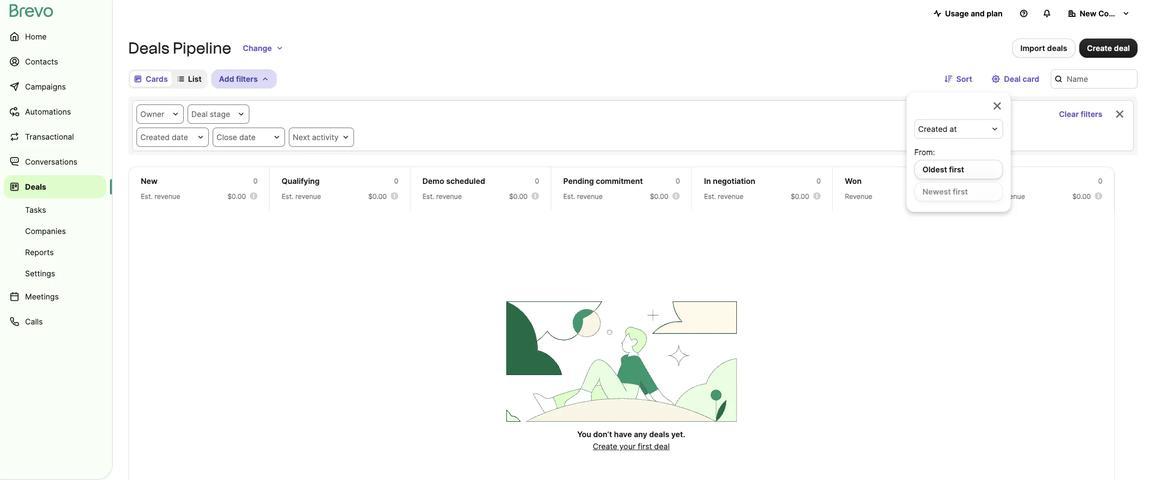 Task type: locate. For each thing, give the bounding box(es) containing it.
new left company at the right top of page
[[1080, 9, 1096, 18]]

created at button
[[914, 120, 1003, 139]]

1 horizontal spatial deals
[[1047, 43, 1067, 53]]

7 0 from the left
[[1098, 177, 1102, 185]]

create inside button
[[1087, 43, 1112, 53]]

deal left stage at the left top of the page
[[191, 109, 208, 119]]

1 vertical spatial deal
[[191, 109, 208, 119]]

deal for deal stage
[[191, 109, 208, 119]]

0 horizontal spatial deal
[[191, 109, 208, 119]]

5 est. revenue from the left
[[704, 192, 743, 201]]

0 vertical spatial first
[[949, 165, 964, 175]]

reports
[[25, 248, 54, 258]]

1 horizontal spatial filters
[[1081, 109, 1102, 119]]

created for created at
[[918, 124, 947, 134]]

1 vertical spatial new
[[141, 177, 158, 186]]

revenue
[[845, 192, 872, 201]]

3 est. revenue from the left
[[422, 192, 462, 201]]

1 vertical spatial filters
[[1081, 109, 1102, 119]]

$0.00 for demo scheduled
[[509, 192, 528, 201]]

meetings
[[25, 292, 59, 302]]

0 horizontal spatial new
[[141, 177, 158, 186]]

first right oldest
[[949, 165, 964, 175]]

deal left card
[[1004, 74, 1021, 84]]

new for new company
[[1080, 9, 1096, 18]]

close date
[[217, 133, 256, 142]]

0 vertical spatial deals
[[128, 39, 169, 57]]

1 vertical spatial deal
[[654, 442, 670, 452]]

first inside newest first button
[[953, 187, 968, 197]]

3 est. from the left
[[422, 192, 434, 201]]

0 for lost
[[1098, 177, 1102, 185]]

1 revenue from the left
[[155, 192, 180, 201]]

revenue
[[155, 192, 180, 201], [295, 192, 321, 201], [436, 192, 462, 201], [577, 192, 603, 201], [718, 192, 743, 201], [999, 192, 1025, 201]]

6 0 from the left
[[957, 177, 962, 185]]

0 horizontal spatial create
[[593, 442, 617, 452]]

2 $0.00 from the left
[[368, 192, 387, 201]]

1 vertical spatial deals
[[649, 430, 669, 440]]

5 revenue from the left
[[718, 192, 743, 201]]

sort
[[956, 74, 972, 84]]

deals up tasks
[[25, 182, 46, 192]]

demo scheduled
[[422, 177, 485, 186]]

3 revenue from the left
[[436, 192, 462, 201]]

date for created date
[[172, 133, 188, 142]]

est. for demo scheduled
[[422, 192, 434, 201]]

close
[[217, 133, 237, 142]]

2 vertical spatial first
[[638, 442, 652, 452]]

1 horizontal spatial create
[[1087, 43, 1112, 53]]

0 horizontal spatial date
[[172, 133, 188, 142]]

calls link
[[4, 311, 106, 334]]

created
[[918, 124, 947, 134], [140, 133, 170, 142]]

deal
[[1004, 74, 1021, 84], [191, 109, 208, 119]]

create deal button
[[1079, 39, 1138, 58]]

0 horizontal spatial deals
[[649, 430, 669, 440]]

created date
[[140, 133, 188, 142]]

home
[[25, 32, 47, 41]]

pending commitment
[[563, 177, 643, 186]]

0 horizontal spatial deal
[[654, 442, 670, 452]]

newest first
[[923, 187, 968, 197]]

filters inside clear filters button
[[1081, 109, 1102, 119]]

create down don't on the bottom right of page
[[593, 442, 617, 452]]

6 est. revenue from the left
[[986, 192, 1025, 201]]

0 for demo scheduled
[[535, 177, 539, 185]]

0 vertical spatial deal
[[1114, 43, 1130, 53]]

deal inside popup button
[[191, 109, 208, 119]]

created at
[[918, 124, 957, 134]]

1 horizontal spatial new
[[1080, 9, 1096, 18]]

deals inside you don't have any deals yet. create your first deal
[[649, 430, 669, 440]]

5 $0.00 from the left
[[791, 192, 809, 201]]

1 vertical spatial first
[[953, 187, 968, 197]]

deal down company at the right top of page
[[1114, 43, 1130, 53]]

1 vertical spatial create
[[593, 442, 617, 452]]

newest first button
[[914, 182, 1003, 202]]

deals right 'any'
[[649, 430, 669, 440]]

0 horizontal spatial filters
[[236, 74, 258, 84]]

1 horizontal spatial deal
[[1004, 74, 1021, 84]]

scheduled
[[446, 177, 485, 186]]

dialog
[[907, 93, 1011, 212]]

home link
[[4, 25, 106, 48]]

0 vertical spatial new
[[1080, 9, 1096, 18]]

create up name search field
[[1087, 43, 1112, 53]]

6 revenue from the left
[[999, 192, 1025, 201]]

4 revenue from the left
[[577, 192, 603, 201]]

7 $0.00 from the left
[[1072, 192, 1091, 201]]

deals
[[128, 39, 169, 57], [25, 182, 46, 192]]

oldest first button
[[914, 160, 1003, 179]]

filters inside add filters button
[[236, 74, 258, 84]]

1 horizontal spatial deal
[[1114, 43, 1130, 53]]

1 0 from the left
[[253, 177, 258, 185]]

owner
[[140, 109, 164, 119]]

campaigns link
[[4, 75, 106, 98]]

tasks
[[25, 205, 46, 215]]

1 horizontal spatial date
[[239, 133, 256, 142]]

don't
[[593, 430, 612, 440]]

oldest
[[923, 165, 947, 175]]

conversations
[[25, 157, 77, 167]]

first down oldest first button
[[953, 187, 968, 197]]

filters right clear
[[1081, 109, 1102, 119]]

deals right import
[[1047, 43, 1067, 53]]

6 $0.00 from the left
[[932, 192, 950, 201]]

have
[[614, 430, 632, 440]]

est. revenue
[[141, 192, 180, 201], [282, 192, 321, 201], [422, 192, 462, 201], [563, 192, 603, 201], [704, 192, 743, 201], [986, 192, 1025, 201]]

1 $0.00 from the left
[[227, 192, 246, 201]]

4 0 from the left
[[676, 177, 680, 185]]

any
[[634, 430, 647, 440]]

usage
[[945, 9, 969, 18]]

est. for in negotiation
[[704, 192, 716, 201]]

date
[[172, 133, 188, 142], [239, 133, 256, 142]]

2 est. from the left
[[282, 192, 294, 201]]

0 vertical spatial deals
[[1047, 43, 1067, 53]]

6 est. from the left
[[986, 192, 998, 201]]

change button
[[235, 39, 291, 58]]

est. for pending commitment
[[563, 192, 575, 201]]

est. revenue for lost
[[986, 192, 1025, 201]]

deals up cards button
[[128, 39, 169, 57]]

1 date from the left
[[172, 133, 188, 142]]

cards button
[[130, 71, 172, 87]]

create inside you don't have any deals yet. create your first deal
[[593, 442, 617, 452]]

first inside oldest first button
[[949, 165, 964, 175]]

revenue for pending commitment
[[577, 192, 603, 201]]

$0.00 for new
[[227, 192, 246, 201]]

2 revenue from the left
[[295, 192, 321, 201]]

card
[[1023, 74, 1039, 84]]

5 est. from the left
[[704, 192, 716, 201]]

deal for deal card
[[1004, 74, 1021, 84]]

conversations link
[[4, 150, 106, 174]]

import deals button
[[1012, 39, 1075, 58]]

0 horizontal spatial deals
[[25, 182, 46, 192]]

date right close
[[239, 133, 256, 142]]

3 $0.00 from the left
[[509, 192, 528, 201]]

4 est. from the left
[[563, 192, 575, 201]]

new down created date
[[141, 177, 158, 186]]

deal inside button
[[1004, 74, 1021, 84]]

0 horizontal spatial created
[[140, 133, 170, 142]]

est.
[[141, 192, 153, 201], [282, 192, 294, 201], [422, 192, 434, 201], [563, 192, 575, 201], [704, 192, 716, 201], [986, 192, 998, 201]]

deal
[[1114, 43, 1130, 53], [654, 442, 670, 452]]

0 vertical spatial create
[[1087, 43, 1112, 53]]

deals
[[1047, 43, 1067, 53], [649, 430, 669, 440]]

transactional
[[25, 132, 74, 142]]

add
[[219, 74, 234, 84]]

2 est. revenue from the left
[[282, 192, 321, 201]]

you
[[577, 430, 591, 440]]

5 0 from the left
[[817, 177, 821, 185]]

oldest first
[[923, 165, 964, 175]]

new for new
[[141, 177, 158, 186]]

create
[[1087, 43, 1112, 53], [593, 442, 617, 452]]

filters right add
[[236, 74, 258, 84]]

first inside you don't have any deals yet. create your first deal
[[638, 442, 652, 452]]

date down owner popup button at left top
[[172, 133, 188, 142]]

3 0 from the left
[[535, 177, 539, 185]]

deal right your
[[654, 442, 670, 452]]

est. revenue for in negotiation
[[704, 192, 743, 201]]

0
[[253, 177, 258, 185], [394, 177, 398, 185], [535, 177, 539, 185], [676, 177, 680, 185], [817, 177, 821, 185], [957, 177, 962, 185], [1098, 177, 1102, 185]]

new
[[1080, 9, 1096, 18], [141, 177, 158, 186]]

1 est. from the left
[[141, 192, 153, 201]]

1 horizontal spatial created
[[918, 124, 947, 134]]

1 est. revenue from the left
[[141, 192, 180, 201]]

created down owner
[[140, 133, 170, 142]]

negotiation
[[713, 177, 755, 186]]

est. revenue for new
[[141, 192, 180, 201]]

contacts
[[25, 57, 58, 67]]

1 horizontal spatial deals
[[128, 39, 169, 57]]

2 date from the left
[[239, 133, 256, 142]]

4 est. revenue from the left
[[563, 192, 603, 201]]

new inside button
[[1080, 9, 1096, 18]]

filters
[[236, 74, 258, 84], [1081, 109, 1102, 119]]

created left at
[[918, 124, 947, 134]]

created date button
[[136, 128, 209, 147]]

4 $0.00 from the left
[[650, 192, 668, 201]]

deals for deals pipeline
[[128, 39, 169, 57]]

est. revenue for pending commitment
[[563, 192, 603, 201]]

2 0 from the left
[[394, 177, 398, 185]]

owner button
[[136, 105, 184, 124]]

0 vertical spatial deal
[[1004, 74, 1021, 84]]

1 vertical spatial deals
[[25, 182, 46, 192]]

first
[[949, 165, 964, 175], [953, 187, 968, 197], [638, 442, 652, 452]]

revenue for qualifying
[[295, 192, 321, 201]]

0 vertical spatial filters
[[236, 74, 258, 84]]

import
[[1020, 43, 1045, 53]]

first down 'any'
[[638, 442, 652, 452]]



Task type: vqa. For each thing, say whether or not it's contained in the screenshot.


Task type: describe. For each thing, give the bounding box(es) containing it.
in negotiation
[[704, 177, 755, 186]]

your
[[619, 442, 636, 452]]

0 for pending commitment
[[676, 177, 680, 185]]

est. revenue for demo scheduled
[[422, 192, 462, 201]]

clear filters
[[1059, 109, 1102, 119]]

deal card
[[1004, 74, 1039, 84]]

cards
[[146, 74, 168, 84]]

est. for new
[[141, 192, 153, 201]]

campaigns
[[25, 82, 66, 92]]

$0.00 for qualifying
[[368, 192, 387, 201]]

revenue for lost
[[999, 192, 1025, 201]]

company
[[1098, 9, 1134, 18]]

automations link
[[4, 100, 106, 123]]

reports link
[[4, 243, 106, 262]]

next activity
[[293, 133, 339, 142]]

lost
[[986, 177, 1002, 186]]

new company button
[[1060, 4, 1138, 23]]

deals link
[[4, 176, 106, 199]]

0 for qualifying
[[394, 177, 398, 185]]

0 for new
[[253, 177, 258, 185]]

list button
[[174, 71, 205, 87]]

deal inside button
[[1114, 43, 1130, 53]]

change
[[243, 43, 272, 53]]

Name search field
[[1051, 69, 1138, 89]]

add filters button
[[211, 69, 277, 89]]

filters for add filters
[[236, 74, 258, 84]]

you don't have any deals yet. create your first deal
[[577, 430, 685, 452]]

revenue for in negotiation
[[718, 192, 743, 201]]

from:
[[914, 148, 935, 157]]

deal stage
[[191, 109, 230, 119]]

deals inside 'button'
[[1047, 43, 1067, 53]]

$0.00 for pending commitment
[[650, 192, 668, 201]]

est. revenue for qualifying
[[282, 192, 321, 201]]

deal inside you don't have any deals yet. create your first deal
[[654, 442, 670, 452]]

settings
[[25, 269, 55, 279]]

settings link
[[4, 264, 106, 284]]

stage
[[210, 109, 230, 119]]

est. for lost
[[986, 192, 998, 201]]

date for close date
[[239, 133, 256, 142]]

yet.
[[671, 430, 685, 440]]

in
[[704, 177, 711, 186]]

next activity button
[[289, 128, 354, 147]]

$0.00 for won
[[932, 192, 950, 201]]

clear filters button
[[1051, 105, 1110, 124]]

deal stage button
[[188, 105, 249, 124]]

qualifying
[[282, 177, 320, 186]]

import deals
[[1020, 43, 1067, 53]]

plan
[[987, 9, 1003, 18]]

automations
[[25, 107, 71, 117]]

tasks link
[[4, 201, 106, 220]]

new company
[[1080, 9, 1134, 18]]

est. for qualifying
[[282, 192, 294, 201]]

sort button
[[937, 69, 980, 89]]

usage and plan
[[945, 9, 1003, 18]]

meetings link
[[4, 285, 106, 309]]

commitment
[[596, 177, 643, 186]]

$0.00 for lost
[[1072, 192, 1091, 201]]

calls
[[25, 317, 43, 327]]

list
[[188, 74, 202, 84]]

0 for won
[[957, 177, 962, 185]]

companies link
[[4, 222, 106, 241]]

add filters
[[219, 74, 258, 84]]

at
[[950, 124, 957, 134]]

first for newest first
[[953, 187, 968, 197]]

deals for deals
[[25, 182, 46, 192]]

filters for clear filters
[[1081, 109, 1102, 119]]

create your first deal link
[[593, 442, 670, 452]]

close date button
[[213, 128, 285, 147]]

revenue for demo scheduled
[[436, 192, 462, 201]]

usage and plan button
[[926, 4, 1010, 23]]

demo
[[422, 177, 444, 186]]

pipeline
[[173, 39, 231, 57]]

activity
[[312, 133, 339, 142]]

and
[[971, 9, 985, 18]]

$0.00 for in negotiation
[[791, 192, 809, 201]]

newest
[[923, 187, 951, 197]]

contacts link
[[4, 50, 106, 73]]

deal card button
[[984, 69, 1047, 89]]

0 for in negotiation
[[817, 177, 821, 185]]

create deal
[[1087, 43, 1130, 53]]

transactional link
[[4, 125, 106, 149]]

dialog containing created at
[[907, 93, 1011, 212]]

pending
[[563, 177, 594, 186]]

clear
[[1059, 109, 1079, 119]]

revenue for new
[[155, 192, 180, 201]]

deals pipeline
[[128, 39, 231, 57]]

companies
[[25, 227, 66, 236]]

created for created date
[[140, 133, 170, 142]]

first for oldest first
[[949, 165, 964, 175]]

won
[[845, 177, 862, 186]]

next
[[293, 133, 310, 142]]



